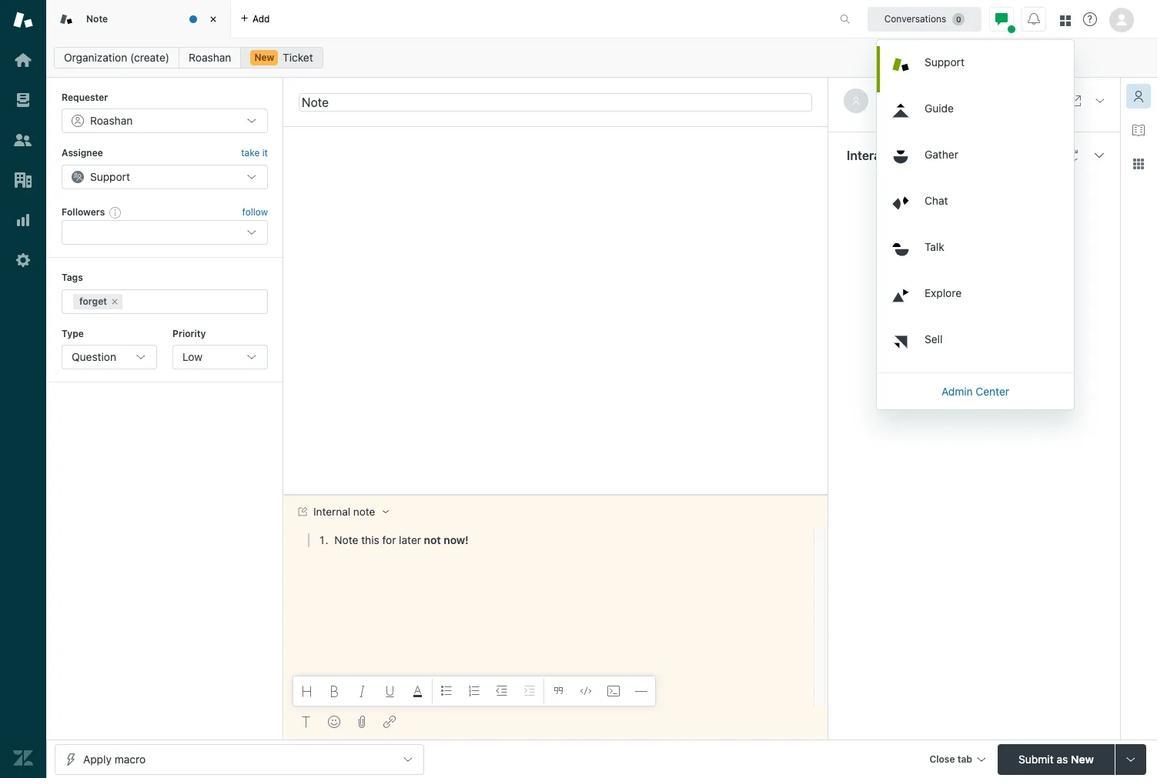 Task type: locate. For each thing, give the bounding box(es) containing it.
0 vertical spatial support
[[925, 55, 965, 68]]

code span (ctrl shift 5) image
[[580, 686, 592, 698]]

as
[[1057, 753, 1069, 766]]

get started image
[[13, 50, 33, 70]]

new
[[255, 52, 275, 63], [1072, 753, 1095, 766]]

support inside support link
[[925, 55, 965, 68]]

horizontal rule (cmd shift l) image
[[636, 686, 648, 698]]

note inside text field
[[335, 534, 359, 547]]

0 vertical spatial note
[[86, 13, 108, 24]]

1 vertical spatial roashan
[[878, 94, 928, 108]]

support link
[[880, 46, 1075, 92]]

add attachment image
[[356, 716, 368, 729]]

note
[[86, 13, 108, 24], [335, 534, 359, 547]]

interactions
[[847, 148, 917, 162]]

type
[[62, 328, 84, 339]]

0 vertical spatial new
[[255, 52, 275, 63]]

talk link
[[880, 231, 1075, 277]]

internal note button
[[284, 496, 402, 528]]

2 vertical spatial roashan
[[90, 114, 133, 127]]

submit as new
[[1019, 753, 1095, 766]]

talk
[[925, 240, 945, 253]]

get help image
[[1084, 12, 1098, 26]]

roashan
[[189, 51, 231, 64], [878, 94, 928, 108], [90, 114, 133, 127]]

1 vertical spatial note
[[335, 534, 359, 547]]

note tab
[[46, 0, 231, 39]]

code block (ctrl shift 6) image
[[608, 686, 620, 698]]

gather
[[925, 148, 959, 161]]

1 vertical spatial support
[[90, 170, 130, 183]]

submit
[[1019, 753, 1054, 766]]

roashan down requester
[[90, 114, 133, 127]]

admin center link
[[877, 376, 1075, 407]]

chat
[[925, 194, 949, 207]]

bold (cmd b) image
[[329, 686, 341, 698]]

note left the this
[[335, 534, 359, 547]]

add link (cmd k) image
[[384, 716, 396, 729]]

displays possible ticket submission types image
[[1125, 754, 1138, 766]]

gather link
[[880, 138, 1075, 184]]

organization
[[64, 51, 127, 64]]

internal note
[[314, 506, 376, 518]]

new left ticket
[[255, 52, 275, 63]]

note up organization
[[86, 13, 108, 24]]

now!
[[444, 534, 469, 547]]

zendesk image
[[13, 749, 33, 769]]

decrease indent (cmd [) image
[[496, 686, 508, 698]]

guide link
[[880, 92, 1075, 138]]

chat link
[[880, 184, 1075, 231]]

tab
[[958, 754, 973, 765]]

1 horizontal spatial support
[[925, 55, 965, 68]]

note for note this for later not now!
[[335, 534, 359, 547]]

main element
[[0, 0, 46, 779]]

0 horizontal spatial note
[[86, 13, 108, 24]]

support up guide
[[925, 55, 965, 68]]

take it
[[241, 147, 268, 159]]

1 horizontal spatial new
[[1072, 753, 1095, 766]]

roashan inside roashan link
[[189, 51, 231, 64]]

low button
[[173, 345, 268, 370]]

apply macro
[[83, 753, 146, 766]]

forget
[[79, 295, 107, 307]]

0 horizontal spatial new
[[255, 52, 275, 63]]

zendesk products image
[[1061, 15, 1072, 26]]

low
[[183, 350, 203, 364]]

1 vertical spatial new
[[1072, 753, 1095, 766]]

remove image
[[110, 297, 119, 306]]

add
[[253, 13, 270, 24]]

open image
[[1095, 95, 1107, 107]]

1 horizontal spatial note
[[335, 534, 359, 547]]

0 vertical spatial roashan
[[189, 51, 231, 64]]

0 horizontal spatial roashan
[[90, 114, 133, 127]]

macro
[[115, 753, 146, 766]]

internal
[[314, 506, 351, 518]]

(create)
[[130, 51, 170, 64]]

zendesk support image
[[13, 10, 33, 30]]

italic (cmd i) image
[[357, 686, 369, 698]]

Subject field
[[299, 93, 813, 111]]

follow
[[242, 206, 268, 218]]

0 horizontal spatial support
[[90, 170, 130, 183]]

roashan right user icon
[[878, 94, 928, 108]]

support
[[925, 55, 965, 68], [90, 170, 130, 183]]

support down assignee
[[90, 170, 130, 183]]

user image
[[853, 97, 860, 105]]

new right as
[[1072, 753, 1095, 766]]

note inside tab
[[86, 13, 108, 24]]

explore link
[[880, 277, 1075, 323]]

roashan link
[[179, 47, 241, 69]]

reporting image
[[13, 210, 33, 230]]

question button
[[62, 345, 157, 370]]

1 horizontal spatial roashan
[[189, 51, 231, 64]]

followers
[[62, 206, 105, 218]]

roashan down close icon
[[189, 51, 231, 64]]

minimize composer image
[[550, 489, 562, 501]]

view more details image
[[1070, 95, 1082, 107]]



Task type: describe. For each thing, give the bounding box(es) containing it.
not
[[424, 534, 441, 547]]

secondary element
[[46, 42, 1158, 73]]

notifications image
[[1028, 13, 1041, 25]]

close image
[[206, 12, 221, 27]]

user image
[[852, 96, 861, 106]]

center
[[976, 385, 1010, 398]]

tabs tab list
[[46, 0, 824, 39]]

note this for later not now!
[[335, 534, 469, 547]]

organizations image
[[13, 170, 33, 190]]

sell link
[[880, 323, 1075, 369]]

apps image
[[1133, 158, 1145, 170]]

quote (cmd shift 9) image
[[552, 686, 565, 698]]

conversations button
[[868, 7, 982, 31]]

close tab button
[[923, 745, 992, 778]]

format text image
[[300, 716, 313, 729]]

it
[[262, 147, 268, 159]]

ticket
[[283, 51, 313, 64]]

views image
[[13, 90, 33, 110]]

note for note
[[86, 13, 108, 24]]

this
[[361, 534, 380, 547]]

roashan inside the requester element
[[90, 114, 133, 127]]

bulleted list (cmd shift 8) image
[[441, 686, 453, 698]]

customer context image
[[1133, 90, 1145, 102]]

Internal note composer text field
[[291, 528, 810, 560]]

question
[[72, 350, 116, 364]]

2 horizontal spatial roashan
[[878, 94, 928, 108]]

underline (cmd u) image
[[384, 686, 397, 698]]

take it button
[[241, 146, 268, 162]]

sell
[[925, 332, 943, 345]]

knowledge image
[[1133, 124, 1145, 136]]

increase indent (cmd ]) image
[[524, 686, 536, 698]]

explore
[[925, 286, 962, 299]]

tags
[[62, 272, 83, 284]]

headings image
[[301, 686, 314, 698]]

priority
[[173, 328, 206, 339]]

organization (create) button
[[54, 47, 180, 69]]

admin
[[942, 385, 973, 398]]

requester
[[62, 92, 108, 103]]

assignee
[[62, 147, 103, 159]]

admin center
[[942, 385, 1010, 398]]

follow button
[[242, 206, 268, 220]]

conversations
[[885, 13, 947, 24]]

apply
[[83, 753, 112, 766]]

admin image
[[13, 250, 33, 270]]

followers element
[[62, 220, 268, 245]]

assignee element
[[62, 165, 268, 189]]

add button
[[231, 0, 279, 38]]

customers image
[[13, 130, 33, 150]]

new inside secondary element
[[255, 52, 275, 63]]

for
[[382, 534, 396, 547]]

button displays agent's chat status as online. image
[[996, 13, 1008, 25]]

organization (create)
[[64, 51, 170, 64]]

close
[[930, 754, 956, 765]]

later
[[399, 534, 421, 547]]

insert emojis image
[[328, 716, 340, 729]]

requester element
[[62, 109, 268, 134]]

numbered list (cmd shift 7) image
[[468, 686, 481, 698]]

support inside assignee "element"
[[90, 170, 130, 183]]

guide
[[925, 101, 954, 114]]

close tab
[[930, 754, 973, 765]]

note
[[353, 506, 376, 518]]

info on adding followers image
[[110, 206, 122, 219]]

take
[[241, 147, 260, 159]]



